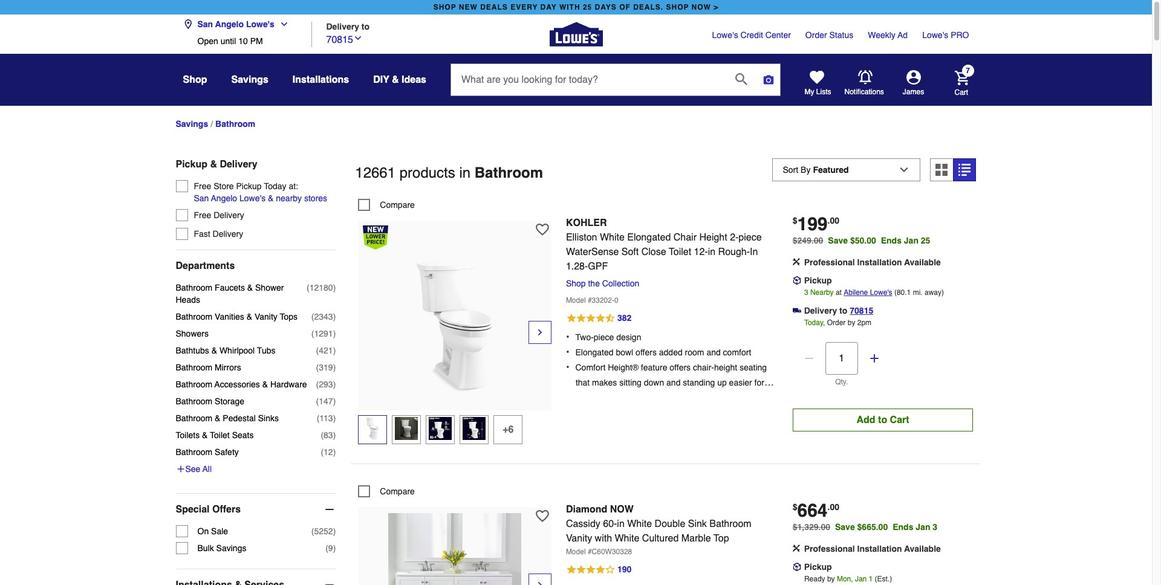 Task type: vqa. For each thing, say whether or not it's contained in the screenshot.
(
yes



Task type: locate. For each thing, give the bounding box(es) containing it.
0 vertical spatial model
[[566, 296, 586, 305]]

2 compare from the top
[[380, 487, 415, 497]]

san angelo lowe's & nearby stores button
[[194, 192, 327, 204]]

to for delivery to
[[362, 21, 370, 31]]

2 horizontal spatial in
[[708, 247, 716, 257]]

& left 'shower'
[[247, 283, 253, 293]]

1 horizontal spatial and
[[707, 348, 721, 358]]

)
[[333, 283, 336, 293], [333, 312, 336, 322], [333, 329, 336, 339], [333, 346, 336, 356], [333, 363, 336, 372], [333, 380, 336, 389], [333, 397, 336, 406], [333, 414, 336, 423], [333, 431, 336, 440], [333, 447, 336, 457], [333, 527, 336, 536], [333, 544, 336, 553]]

to up chevron down image
[[362, 21, 370, 31]]

1 vertical spatial and
[[667, 378, 681, 388]]

$ up $249.00
[[793, 216, 797, 225]]

190
[[617, 565, 632, 575]]

san for san angelo lowe's & nearby stores
[[194, 193, 209, 203]]

0 horizontal spatial now
[[610, 504, 634, 515]]

( for 319
[[316, 363, 319, 372]]

) for ( 12180 )
[[333, 283, 336, 293]]

now inside the diamond now cassidy 60-in white double sink bathroom vanity with white cultured marble top model # c60w30328
[[610, 504, 634, 515]]

qty.
[[835, 378, 848, 386]]

vanity inside the diamond now cassidy 60-in white double sink bathroom vanity with white cultured marble top model # c60w30328
[[566, 534, 592, 544]]

in down height
[[708, 247, 716, 257]]

1 vertical spatial available
[[904, 544, 941, 554]]

lowe's inside button
[[246, 19, 274, 29]]

actual price $199.00 element
[[793, 213, 839, 234]]

) for ( 9 )
[[333, 544, 336, 553]]

professional installation available down savings save $50.00 element
[[804, 257, 941, 267]]

• down 4.5 stars image
[[566, 347, 569, 358]]

1 professional from the top
[[804, 257, 855, 267]]

1 vertical spatial installation
[[857, 544, 902, 554]]

1 horizontal spatial toilet
[[669, 247, 691, 257]]

hardware
[[270, 380, 307, 389]]

1 horizontal spatial elongated
[[627, 232, 671, 243]]

( for 113
[[317, 414, 320, 423]]

1 horizontal spatial 70815
[[850, 306, 873, 315]]

room
[[685, 348, 704, 358]]

25 up mi.
[[921, 236, 930, 245]]

pickup image for at
[[793, 276, 801, 285]]

1 vertical spatial toilet
[[210, 431, 230, 440]]

assembly image
[[793, 258, 800, 265], [793, 545, 800, 552]]

1 vertical spatial •
[[566, 347, 569, 358]]

to inside "button"
[[878, 415, 887, 426]]

1 free from the top
[[194, 181, 211, 191]]

1 vertical spatial professional
[[804, 544, 855, 554]]

elongated
[[627, 232, 671, 243], [575, 348, 614, 358]]

(80.1
[[894, 288, 911, 297]]

pickup up nearby
[[804, 276, 832, 285]]

2 vertical spatial jan
[[855, 575, 867, 584]]

$ inside $ 199 .00
[[793, 216, 797, 225]]

0 vertical spatial pickup image
[[793, 276, 801, 285]]

bathroom for bathroom safety
[[176, 447, 212, 457]]

in inside kohler elliston white elongated chair height 2-piece watersense soft close toilet 12-in rough-in 1.28-gpf
[[708, 247, 716, 257]]

6 ) from the top
[[333, 380, 336, 389]]

was price $249.00 element
[[793, 233, 828, 245]]

cart
[[955, 88, 968, 96], [890, 415, 909, 426]]

1 horizontal spatial today
[[804, 319, 823, 327]]

1 $ from the top
[[793, 216, 797, 225]]

& up the store
[[210, 159, 217, 170]]

bathroom faucets & shower heads
[[176, 283, 284, 305]]

( 2343 )
[[311, 312, 336, 322]]

(
[[307, 283, 309, 293], [311, 312, 314, 322], [311, 329, 314, 339], [316, 346, 319, 356], [316, 363, 319, 372], [316, 380, 319, 389], [316, 397, 319, 406], [317, 414, 320, 423], [321, 431, 324, 440], [321, 447, 324, 457], [311, 527, 314, 536], [325, 544, 328, 553]]

available
[[904, 257, 941, 267], [904, 544, 941, 554]]

savings down pm
[[231, 74, 268, 85]]

truck filled image
[[793, 307, 801, 315]]

1 vertical spatial to
[[840, 306, 848, 315]]

$ inside the $ 664 .00
[[793, 503, 797, 512]]

savings save $665.00 element
[[835, 523, 942, 532]]

0 vertical spatial professional
[[804, 257, 855, 267]]

vanity down cassidy
[[566, 534, 592, 544]]

james
[[903, 88, 924, 96]]

2 available from the top
[[904, 544, 941, 554]]

ends for 664
[[893, 523, 914, 532]]

by left mon,
[[827, 575, 835, 584]]

12 ) from the top
[[333, 544, 336, 553]]

.00 inside $ 199 .00
[[828, 216, 839, 225]]

0 vertical spatial jan
[[904, 236, 919, 245]]

tubs
[[257, 346, 275, 356]]

.00 inside the $ 664 .00
[[828, 503, 839, 512]]

open
[[197, 36, 218, 46]]

1 horizontal spatial shop
[[566, 279, 586, 288]]

grid view image
[[936, 164, 948, 176]]

0 horizontal spatial 70815 button
[[326, 31, 363, 47]]

cultured
[[642, 534, 679, 544]]

2 • from the top
[[566, 347, 569, 358]]

1 shop from the left
[[433, 3, 456, 11]]

lists
[[816, 88, 831, 96]]

storage
[[215, 397, 244, 406]]

70815 button up the 2pm on the bottom of page
[[850, 305, 873, 317]]

1 vertical spatial minus image
[[324, 504, 336, 516]]

jan for 199
[[904, 236, 919, 245]]

# down the
[[588, 296, 592, 305]]

1 compare from the top
[[380, 200, 415, 210]]

25
[[583, 3, 592, 11], [921, 236, 930, 245]]

angelo inside button
[[215, 19, 244, 29]]

3 • from the top
[[566, 362, 569, 373]]

( for 9
[[325, 544, 328, 553]]

vanity left tops in the left bottom of the page
[[255, 312, 278, 322]]

0 horizontal spatial toilet
[[210, 431, 230, 440]]

1 professional installation available from the top
[[804, 257, 941, 267]]

1 horizontal spatial shop
[[666, 3, 689, 11]]

8 ) from the top
[[333, 414, 336, 423]]

1 vertical spatial elongated
[[575, 348, 614, 358]]

cart down "lowe's home improvement cart" icon
[[955, 88, 968, 96]]

bathroom inside the diamond now cassidy 60-in white double sink bathroom vanity with white cultured marble top model # c60w30328
[[710, 519, 752, 530]]

jan right $50.00
[[904, 236, 919, 245]]

$
[[793, 216, 797, 225], [793, 503, 797, 512]]

order
[[806, 30, 827, 40], [827, 319, 846, 327]]

.00 up was price $1,329.00 element
[[828, 503, 839, 512]]

0 vertical spatial savings
[[231, 74, 268, 85]]

professional down "was price $249.00" 'element' at the top right of page
[[804, 257, 855, 267]]

savings for savings
[[231, 74, 268, 85]]

1 horizontal spatial cart
[[955, 88, 968, 96]]

0 vertical spatial save
[[828, 236, 848, 245]]

& right diy
[[392, 74, 399, 85]]

minus image
[[324, 579, 336, 585]]

) down ( 83 )
[[333, 447, 336, 457]]

0 horizontal spatial by
[[827, 575, 835, 584]]

assembly image down $1,329.00
[[793, 545, 800, 552]]

compare
[[380, 200, 415, 210], [380, 487, 415, 497]]

) for ( 147 )
[[333, 397, 336, 406]]

9 ) from the top
[[333, 431, 336, 440]]

to right add
[[878, 415, 887, 426]]

close
[[642, 247, 666, 257]]

bathtubs
[[176, 346, 209, 356]]

11 ) from the top
[[333, 527, 336, 536]]

angelo for san angelo lowe's & nearby stores
[[211, 193, 237, 203]]

shop the collection link
[[566, 279, 644, 288]]

piece up in
[[739, 232, 762, 243]]

safety
[[215, 447, 239, 457]]

& inside "button"
[[268, 193, 274, 203]]

( for 12
[[321, 447, 324, 457]]

&
[[392, 74, 399, 85], [210, 159, 217, 170], [268, 193, 274, 203], [247, 283, 253, 293], [247, 312, 252, 322], [211, 346, 217, 356], [262, 380, 268, 389], [215, 414, 220, 423], [202, 431, 208, 440]]

3 ) from the top
[[333, 329, 336, 339]]

& inside button
[[392, 74, 399, 85]]

•
[[566, 332, 569, 343], [566, 347, 569, 358], [566, 362, 569, 373]]

bathroom inside bathroom faucets & shower heads
[[176, 283, 212, 293]]

70815 button up installations
[[326, 31, 363, 47]]

minus image
[[803, 352, 815, 364], [324, 504, 336, 516]]

0 vertical spatial 70815 button
[[326, 31, 363, 47]]

1 vertical spatial compare
[[380, 487, 415, 497]]

0 vertical spatial free
[[194, 181, 211, 191]]

1 vertical spatial ends
[[893, 523, 914, 532]]

4 ) from the top
[[333, 346, 336, 356]]

jan right $665.00
[[916, 523, 930, 532]]

model down cassidy
[[566, 548, 586, 556]]

0 vertical spatial minus image
[[803, 352, 815, 364]]

0 vertical spatial today
[[264, 181, 286, 191]]

0 vertical spatial angelo
[[215, 19, 244, 29]]

notifications
[[845, 88, 884, 96]]

bulk
[[197, 544, 214, 553]]

toilets
[[176, 431, 200, 440]]

• left two-
[[566, 332, 569, 343]]

) for ( 2343 )
[[333, 312, 336, 322]]

0 horizontal spatial elongated
[[575, 348, 614, 358]]

save for 199
[[828, 236, 848, 245]]

pickup image down $1,329.00
[[793, 563, 801, 572]]

1 thumbnail image from the left
[[361, 417, 384, 440]]

# up 4 stars image
[[588, 548, 592, 556]]

$1,329.00 save $665.00 ends jan 3
[[793, 523, 938, 532]]

$249.00
[[793, 236, 823, 245]]

ends right $665.00
[[893, 523, 914, 532]]

lowe's pro
[[922, 30, 969, 40]]

open until 10 pm
[[197, 36, 263, 46]]

2 professional installation available from the top
[[804, 544, 941, 554]]

70815 down delivery to
[[326, 34, 353, 45]]

lowe's left the "pro"
[[922, 30, 949, 40]]

bathroom inside the savings / bathroom
[[215, 119, 255, 129]]

7 ) from the top
[[333, 397, 336, 406]]

showers
[[176, 329, 209, 339]]

0 vertical spatial gallery item 0 image
[[388, 261, 521, 394]]

1 assembly image from the top
[[793, 258, 800, 265]]

lowe's down free store pickup today at:
[[240, 193, 266, 203]]

0 horizontal spatial cart
[[890, 415, 909, 426]]

0 horizontal spatial today
[[264, 181, 286, 191]]

2 .00 from the top
[[828, 503, 839, 512]]

2-
[[730, 232, 739, 243]]

model
[[566, 296, 586, 305], [566, 548, 586, 556]]

in
[[459, 164, 471, 181], [708, 247, 716, 257], [617, 519, 625, 530]]

plus image
[[868, 352, 880, 364]]

2 thumbnail image from the left
[[395, 417, 418, 440]]

• left comfort
[[566, 362, 569, 373]]

faucets
[[215, 283, 245, 293]]

2 gallery item 0 image from the top
[[388, 514, 521, 585]]

assembly image down $249.00
[[793, 258, 800, 265]]

white up cultured at the right of page
[[627, 519, 652, 530]]

gallery item 0 image for chevron right image
[[388, 514, 521, 585]]

lowe's home improvement lists image
[[810, 70, 824, 85]]

professional installation available for 199
[[804, 257, 941, 267]]

0 vertical spatial available
[[904, 257, 941, 267]]

0 horizontal spatial shop
[[433, 3, 456, 11]]

1 vertical spatial assembly image
[[793, 545, 800, 552]]

2 vertical spatial to
[[878, 415, 887, 426]]

1291
[[314, 329, 333, 339]]

.00
[[828, 216, 839, 225], [828, 503, 839, 512]]

0 horizontal spatial 70815
[[326, 34, 353, 45]]

0 horizontal spatial shop
[[183, 74, 207, 85]]

san inside san angelo lowe's button
[[197, 19, 213, 29]]

chevron down image
[[353, 33, 363, 43]]

0 horizontal spatial vanity
[[255, 312, 278, 322]]

and up chair-
[[707, 348, 721, 358]]

and
[[707, 348, 721, 358], [667, 378, 681, 388]]

pedestal
[[223, 414, 256, 423]]

0 vertical spatial white
[[600, 232, 625, 243]]

elongated up close
[[627, 232, 671, 243]]

1 vertical spatial model
[[566, 548, 586, 556]]

10 ) from the top
[[333, 447, 336, 457]]

421
[[319, 346, 333, 356]]

$ up $1,329.00
[[793, 503, 797, 512]]

bathroom accessories & hardware
[[176, 380, 307, 389]]

1 vertical spatial offers
[[670, 363, 691, 373]]

bathroom link
[[215, 119, 255, 129]]

2 free from the top
[[194, 210, 211, 220]]

) up ( 1291 )
[[333, 312, 336, 322]]

special
[[176, 504, 210, 515]]

1 vertical spatial 70815 button
[[850, 305, 873, 317]]

) up ( 319 ) in the left of the page
[[333, 346, 336, 356]]

& left nearby
[[268, 193, 274, 203]]

& left hardware
[[262, 380, 268, 389]]

minus image left stepper number input field with increment and decrement buttons number field
[[803, 352, 815, 364]]

382
[[617, 313, 632, 323]]

bathroom for bathroom & pedestal sinks
[[176, 414, 212, 423]]

savings left /
[[176, 119, 208, 129]]

professional for 199
[[804, 257, 855, 267]]

vanities
[[215, 312, 244, 322]]

0 horizontal spatial 3
[[804, 288, 808, 297]]

san up open at left
[[197, 19, 213, 29]]

sink
[[688, 519, 707, 530]]

1 horizontal spatial vanity
[[566, 534, 592, 544]]

0 horizontal spatial and
[[667, 378, 681, 388]]

lowe's inside "button"
[[240, 193, 266, 203]]

new lower price image
[[363, 225, 388, 250]]

free store pickup today at:
[[194, 181, 298, 191]]

2 assembly image from the top
[[793, 545, 800, 552]]

1 ) from the top
[[333, 283, 336, 293]]

& right vanities
[[247, 312, 252, 322]]

Stepper number input field with increment and decrement buttons number field
[[825, 342, 858, 375]]

compare inside '5013595669' 'element'
[[380, 200, 415, 210]]

) for ( 421 )
[[333, 346, 336, 356]]

1 horizontal spatial piece
[[739, 232, 762, 243]]

angelo up open until 10 pm
[[215, 19, 244, 29]]

0 horizontal spatial 25
[[583, 3, 592, 11]]

add
[[857, 415, 876, 426]]

shop down open at left
[[183, 74, 207, 85]]

order right ,
[[827, 319, 846, 327]]

) for ( 5252 )
[[333, 527, 336, 536]]

free for free store pickup today at:
[[194, 181, 211, 191]]

2 horizontal spatial to
[[878, 415, 887, 426]]

2 pickup image from the top
[[793, 563, 801, 572]]

1 vertical spatial 25
[[921, 236, 930, 245]]

& up the toilets & toilet seats
[[215, 414, 220, 423]]

ends right $50.00
[[881, 236, 902, 245]]

$249.00 save $50.00 ends jan 25
[[793, 236, 930, 245]]

4 stars image
[[566, 563, 632, 578]]

1 vertical spatial $
[[793, 503, 797, 512]]

1 horizontal spatial offers
[[670, 363, 691, 373]]

accessories
[[215, 380, 260, 389]]

1 pickup image from the top
[[793, 276, 801, 285]]

lowe's home improvement notification center image
[[858, 70, 872, 85]]

1 model from the top
[[566, 296, 586, 305]]

available for 664
[[904, 544, 941, 554]]

2 installation from the top
[[857, 544, 902, 554]]

2 ) from the top
[[333, 312, 336, 322]]

None search field
[[451, 64, 781, 107]]

compare for 664
[[380, 487, 415, 497]]

lowe's left credit
[[712, 30, 738, 40]]

free up fast
[[194, 210, 211, 220]]

0 vertical spatial 3
[[804, 288, 808, 297]]

70815 up the 2pm on the bottom of page
[[850, 306, 873, 315]]

now
[[692, 3, 711, 11], [610, 504, 634, 515]]

2 # from the top
[[588, 548, 592, 556]]

1 vertical spatial vanity
[[566, 534, 592, 544]]

angelo down the store
[[211, 193, 237, 203]]

gallery item 0 image
[[388, 261, 521, 394], [388, 514, 521, 585]]

thumbnail image
[[361, 417, 384, 440], [395, 417, 418, 440], [429, 417, 452, 440], [463, 417, 486, 440]]

piece down 4.5 stars image
[[594, 333, 614, 342]]

664
[[797, 500, 828, 521]]

0 vertical spatial #
[[588, 296, 592, 305]]

and right down
[[667, 378, 681, 388]]

shop down 1.28-
[[566, 279, 586, 288]]

seats
[[232, 431, 254, 440]]

shop new deals every day with 25 days of deals. shop now >
[[433, 3, 719, 11]]

1 horizontal spatial in
[[617, 519, 625, 530]]

0 vertical spatial to
[[362, 21, 370, 31]]

3 nearby at abilene lowe's (80.1 mi. away)
[[804, 288, 944, 297]]

9
[[328, 544, 333, 553]]

2 professional from the top
[[804, 544, 855, 554]]

2 shop from the left
[[666, 3, 689, 11]]

in up "c60w30328"
[[617, 519, 625, 530]]

1 vertical spatial 70815
[[850, 306, 873, 315]]

1 vertical spatial jan
[[916, 523, 930, 532]]

0 vertical spatial piece
[[739, 232, 762, 243]]

pickup image
[[793, 276, 801, 285], [793, 563, 801, 572]]

1 installation from the top
[[857, 257, 902, 267]]

savings inside the savings / bathroom
[[176, 119, 208, 129]]

in right products
[[459, 164, 471, 181]]

installation down savings save $50.00 element
[[857, 257, 902, 267]]

camera image
[[763, 74, 775, 86]]

available down ends jan 25 element
[[904, 257, 941, 267]]

delivery
[[326, 21, 359, 31], [220, 159, 257, 170], [214, 210, 244, 220], [213, 229, 243, 239], [804, 306, 837, 315]]

) up '83'
[[333, 414, 336, 423]]

delivery up ,
[[804, 306, 837, 315]]

1 available from the top
[[904, 257, 941, 267]]

model inside the diamond now cassidy 60-in white double sink bathroom vanity with white cultured marble top model # c60w30328
[[566, 548, 586, 556]]

shop
[[433, 3, 456, 11], [666, 3, 689, 11]]

0 horizontal spatial in
[[459, 164, 471, 181]]

compare inside 5014386635 element
[[380, 487, 415, 497]]

elongated inside kohler elliston white elongated chair height 2-piece watersense soft close toilet 12-in rough-in 1.28-gpf
[[627, 232, 671, 243]]

shop the collection
[[566, 279, 639, 288]]

order left the status
[[806, 30, 827, 40]]

0 vertical spatial toilet
[[669, 247, 691, 257]]

2 model from the top
[[566, 548, 586, 556]]

1 vertical spatial piece
[[594, 333, 614, 342]]

lowe's up pm
[[246, 19, 274, 29]]

2 vertical spatial in
[[617, 519, 625, 530]]

today up nearby
[[264, 181, 286, 191]]

toilet inside kohler elliston white elongated chair height 2-piece watersense soft close toilet 12-in rough-in 1.28-gpf
[[669, 247, 691, 257]]

) up 113
[[333, 397, 336, 406]]

0 horizontal spatial piece
[[594, 333, 614, 342]]

pickup image up truck filled icon
[[793, 276, 801, 285]]

available down ends jan 3 element
[[904, 544, 941, 554]]

0 horizontal spatial to
[[362, 21, 370, 31]]

25 right with
[[583, 3, 592, 11]]

lowe's pro link
[[922, 29, 969, 41]]

professional down was price $1,329.00 element
[[804, 544, 855, 554]]

0 vertical spatial installation
[[857, 257, 902, 267]]

my
[[805, 88, 814, 96]]

0 vertical spatial assembly image
[[793, 258, 800, 265]]

delivery up the 'fast delivery'
[[214, 210, 244, 220]]

1 vertical spatial angelo
[[211, 193, 237, 203]]

savings link
[[176, 119, 208, 129]]

professional installation available down $665.00
[[804, 544, 941, 554]]

cart right add
[[890, 415, 909, 426]]

bowl
[[616, 348, 633, 358]]

( 113 )
[[317, 414, 336, 423]]

.00 up "was price $249.00" 'element' at the top right of page
[[828, 216, 839, 225]]

heart outline image
[[536, 223, 549, 236]]

white up "c60w30328"
[[615, 534, 640, 544]]

5 ) from the top
[[333, 363, 336, 372]]

1 .00 from the top
[[828, 216, 839, 225]]

) up the ( 2343 )
[[333, 283, 336, 293]]

0 vertical spatial $
[[793, 216, 797, 225]]

1 vertical spatial pickup image
[[793, 563, 801, 572]]

seating
[[740, 363, 767, 373]]

0 vertical spatial professional installation available
[[804, 257, 941, 267]]

delivery down free delivery
[[213, 229, 243, 239]]

san up free delivery
[[194, 193, 209, 203]]

sitting
[[619, 378, 642, 388]]

today down delivery to 70815 at right bottom
[[804, 319, 823, 327]]

angelo inside "button"
[[211, 193, 237, 203]]

$1,329.00
[[793, 523, 830, 532]]

savings
[[231, 74, 268, 85], [176, 119, 208, 129], [216, 544, 246, 553]]

5013595669 element
[[358, 199, 415, 211]]

1 vertical spatial in
[[708, 247, 716, 257]]

0 vertical spatial shop
[[183, 74, 207, 85]]

0 vertical spatial offers
[[636, 348, 657, 358]]

) up ( 12 ) at the left bottom
[[333, 431, 336, 440]]

1 horizontal spatial to
[[840, 306, 848, 315]]

2 $ from the top
[[793, 503, 797, 512]]

0 vertical spatial compare
[[380, 200, 415, 210]]

1 vertical spatial white
[[627, 519, 652, 530]]

shop
[[183, 74, 207, 85], [566, 279, 586, 288]]

heads
[[176, 295, 200, 305]]

now up 60-
[[610, 504, 634, 515]]

0 vertical spatial cart
[[955, 88, 968, 96]]

jan left 1
[[855, 575, 867, 584]]

pro
[[951, 30, 969, 40]]

( for 5252
[[311, 527, 314, 536]]

) up ( 9 )
[[333, 527, 336, 536]]

to for add to cart
[[878, 415, 887, 426]]

to for delivery to 70815
[[840, 306, 848, 315]]

) for ( 113 )
[[333, 414, 336, 423]]

elongated inside • two-piece design • elongated bowl offers added room and comfort • comfort height® feature offers chair-height seating that makes sitting down and standing up easier for most adults
[[575, 348, 614, 358]]

1 gallery item 0 image from the top
[[388, 261, 521, 394]]

piece inside kohler elliston white elongated chair height 2-piece watersense soft close toilet 12-in rough-in 1.28-gpf
[[739, 232, 762, 243]]

delivery to
[[326, 21, 370, 31]]

1 vertical spatial now
[[610, 504, 634, 515]]

minus image up 5252
[[324, 504, 336, 516]]

piece inside • two-piece design • elongated bowl offers added room and comfort • comfort height® feature offers chair-height seating that makes sitting down and standing up easier for most adults
[[594, 333, 614, 342]]

bathroom vanities & vanity tops
[[176, 312, 298, 322]]

model left 33202-
[[566, 296, 586, 305]]

gallery item 0 image for chevron right icon
[[388, 261, 521, 394]]

pm
[[250, 36, 263, 46]]

12661
[[355, 164, 396, 181]]

add to cart
[[857, 415, 909, 426]]

1 vertical spatial .00
[[828, 503, 839, 512]]

) down ( 5252 )
[[333, 544, 336, 553]]

plus image
[[176, 464, 185, 474]]

bathroom for bathroom faucets & shower heads
[[176, 283, 212, 293]]

bathroom for bathroom mirrors
[[176, 363, 212, 372]]

pickup down savings link
[[176, 159, 207, 170]]

1 vertical spatial 3
[[933, 523, 938, 532]]

to up today , order by 2pm
[[840, 306, 848, 315]]

0 vertical spatial elongated
[[627, 232, 671, 243]]

save for 664
[[835, 523, 855, 532]]

lowe's home improvement logo image
[[549, 8, 603, 61]]

san inside san angelo lowe's & nearby stores "button"
[[194, 193, 209, 203]]

offers up 'feature'
[[636, 348, 657, 358]]

1 vertical spatial free
[[194, 210, 211, 220]]

) for ( 12 )
[[333, 447, 336, 457]]

now left >
[[692, 3, 711, 11]]



Task type: describe. For each thing, give the bounding box(es) containing it.
1 vertical spatial by
[[827, 575, 835, 584]]

( for 2343
[[311, 312, 314, 322]]

center
[[766, 30, 791, 40]]

113
[[320, 414, 333, 423]]

see all
[[185, 464, 212, 474]]

chevron down image
[[274, 19, 289, 29]]

1 horizontal spatial 25
[[921, 236, 930, 245]]

12180
[[309, 283, 333, 293]]

2343
[[314, 312, 333, 322]]

collection
[[602, 279, 639, 288]]

$ for 199
[[793, 216, 797, 225]]

+6 button
[[494, 416, 523, 445]]

feature
[[641, 363, 667, 373]]

savings / bathroom
[[176, 119, 255, 129]]

382 button
[[566, 311, 778, 326]]

2 vertical spatial savings
[[216, 544, 246, 553]]

5014386635 element
[[358, 486, 415, 498]]

sale
[[211, 527, 228, 536]]

chevron right image
[[535, 327, 545, 339]]

lowe's left (80.1
[[870, 288, 892, 297]]

( for 1291
[[311, 329, 314, 339]]

of
[[619, 3, 631, 11]]

5252
[[314, 527, 333, 536]]

# inside the diamond now cassidy 60-in white double sink bathroom vanity with white cultured marble top model # c60w30328
[[588, 548, 592, 556]]

( for 83
[[321, 431, 324, 440]]

bathroom for bathroom storage
[[176, 397, 212, 406]]

lowe's credit center link
[[712, 29, 791, 41]]

1.28-
[[566, 261, 588, 272]]

2 vertical spatial white
[[615, 534, 640, 544]]

san angelo lowe's & nearby stores
[[194, 193, 327, 203]]

design
[[616, 333, 641, 342]]

1 # from the top
[[588, 296, 592, 305]]

( for 293
[[316, 380, 319, 389]]

( 319 )
[[316, 363, 336, 372]]

1 horizontal spatial 70815 button
[[850, 305, 873, 317]]

san angelo lowe's
[[197, 19, 274, 29]]

two-
[[575, 333, 594, 342]]

departments
[[176, 261, 235, 271]]

installation for 199
[[857, 257, 902, 267]]

the
[[588, 279, 600, 288]]

1 • from the top
[[566, 332, 569, 343]]

installations
[[293, 74, 349, 85]]

1 horizontal spatial minus image
[[803, 352, 815, 364]]

chevron right image
[[535, 579, 545, 585]]

at:
[[289, 181, 298, 191]]

) for ( 319 )
[[333, 363, 336, 372]]

weekly
[[868, 30, 896, 40]]

4.5 stars image
[[566, 311, 632, 326]]

search image
[[735, 73, 748, 85]]

0 vertical spatial vanity
[[255, 312, 278, 322]]

list view image
[[959, 164, 971, 176]]

for
[[755, 378, 764, 388]]

ends jan 25 element
[[881, 236, 935, 245]]

stores
[[304, 193, 327, 203]]

diy
[[373, 74, 389, 85]]

kohler
[[566, 218, 607, 228]]

all
[[203, 464, 212, 474]]

heart outline image
[[536, 510, 549, 523]]

293
[[319, 380, 333, 389]]

on
[[197, 527, 209, 536]]

0 horizontal spatial offers
[[636, 348, 657, 358]]

special offers
[[176, 504, 241, 515]]

lowe's home improvement cart image
[[955, 70, 969, 85]]

order status
[[806, 30, 854, 40]]

white inside kohler elliston white elongated chair height 2-piece watersense soft close toilet 12-in rough-in 1.28-gpf
[[600, 232, 625, 243]]

installation for 664
[[857, 544, 902, 554]]

mi.
[[913, 288, 923, 297]]

until
[[221, 36, 236, 46]]

weekly ad link
[[868, 29, 908, 41]]

) for ( 83 )
[[333, 431, 336, 440]]

professional installation available for 664
[[804, 544, 941, 554]]

$ for 664
[[793, 503, 797, 512]]

bathroom for bathroom accessories & hardware
[[176, 380, 212, 389]]

( for 147
[[316, 397, 319, 406]]

.00 for 199
[[828, 216, 839, 225]]

33202-
[[592, 296, 614, 305]]

watersense
[[566, 247, 619, 257]]

lowe's credit center
[[712, 30, 791, 40]]

pickup image for mon, jan 1
[[793, 563, 801, 572]]

/
[[211, 119, 213, 129]]

0 vertical spatial now
[[692, 3, 711, 11]]

bathtubs & whirlpool tubs
[[176, 346, 275, 356]]

abilene lowe's button
[[844, 286, 892, 299]]

products
[[400, 164, 455, 181]]

60-
[[603, 519, 617, 530]]

assembly image for 664
[[793, 545, 800, 552]]

pickup up san angelo lowe's & nearby stores
[[236, 181, 262, 191]]

( for 421
[[316, 346, 319, 356]]

whirlpool
[[219, 346, 255, 356]]

shop for shop
[[183, 74, 207, 85]]

angelo for san angelo lowe's
[[215, 19, 244, 29]]

0 vertical spatial order
[[806, 30, 827, 40]]

( for 12180
[[307, 283, 309, 293]]

319
[[319, 363, 333, 372]]

delivery up chevron down image
[[326, 21, 359, 31]]

double
[[655, 519, 685, 530]]

& up bathroom mirrors
[[211, 346, 217, 356]]

cart inside "button"
[[890, 415, 909, 426]]

in inside the diamond now cassidy 60-in white double sink bathroom vanity with white cultured marble top model # c60w30328
[[617, 519, 625, 530]]

available for 199
[[904, 257, 941, 267]]

) for ( 293 )
[[333, 380, 336, 389]]

0 vertical spatial and
[[707, 348, 721, 358]]

0 vertical spatial by
[[848, 319, 855, 327]]

c60w30328
[[592, 548, 632, 556]]

was price $1,329.00 element
[[793, 520, 835, 532]]

professional for 664
[[804, 544, 855, 554]]

tops
[[280, 312, 298, 322]]

pickup up ready
[[804, 563, 832, 572]]

( 147 )
[[316, 397, 336, 406]]

( 5252 )
[[311, 527, 336, 536]]

shop new deals every day with 25 days of deals. shop now > link
[[431, 0, 721, 15]]

3 thumbnail image from the left
[[429, 417, 452, 440]]

rough-
[[718, 247, 750, 257]]

at
[[836, 288, 842, 297]]

jan for 664
[[916, 523, 930, 532]]

bathroom for bathroom vanities & vanity tops
[[176, 312, 212, 322]]

san angelo lowe's button
[[183, 12, 294, 36]]

12661 products in bathroom
[[355, 164, 543, 181]]

diamond
[[566, 504, 607, 515]]

today , order by 2pm
[[804, 319, 872, 327]]

(est.)
[[875, 575, 892, 584]]

shop button
[[183, 69, 207, 91]]

james button
[[885, 70, 943, 97]]

bulk savings
[[197, 544, 246, 553]]

shop for shop the collection
[[566, 279, 586, 288]]

ready
[[804, 575, 825, 584]]

Search Query text field
[[451, 64, 726, 96]]

makes
[[592, 378, 617, 388]]

day
[[540, 3, 557, 11]]

bathroom safety
[[176, 447, 239, 457]]

nearby
[[810, 288, 834, 297]]

delivery up free store pickup today at:
[[220, 159, 257, 170]]

savings save $50.00 element
[[828, 236, 935, 245]]

ends jan 3 element
[[893, 523, 942, 532]]

minus image inside special offers "button"
[[324, 504, 336, 516]]

1
[[869, 575, 873, 584]]

1 vertical spatial today
[[804, 319, 823, 327]]

diy & ideas button
[[373, 69, 426, 91]]

free for free delivery
[[194, 210, 211, 220]]

with
[[559, 3, 580, 11]]

1 vertical spatial order
[[827, 319, 846, 327]]

.00 for 664
[[828, 503, 839, 512]]

every
[[511, 3, 538, 11]]

savings for savings / bathroom
[[176, 119, 208, 129]]

san for san angelo lowe's
[[197, 19, 213, 29]]

& inside bathroom faucets & shower heads
[[247, 283, 253, 293]]

top
[[714, 534, 729, 544]]

kohler elliston white elongated chair height 2-piece watersense soft close toilet 12-in rough-in 1.28-gpf
[[566, 218, 762, 272]]

up
[[717, 378, 727, 388]]

( 293 )
[[316, 380, 336, 389]]

adults
[[596, 393, 619, 403]]

departments element
[[176, 260, 336, 272]]

7
[[966, 67, 970, 75]]

assembly image for 199
[[793, 258, 800, 265]]

compare for 199
[[380, 200, 415, 210]]

special offers button
[[176, 494, 336, 525]]

4 thumbnail image from the left
[[463, 417, 486, 440]]

) for ( 1291 )
[[333, 329, 336, 339]]

ends for 199
[[881, 236, 902, 245]]

location image
[[183, 19, 193, 29]]

comfort
[[575, 363, 606, 373]]

( 83 )
[[321, 431, 336, 440]]

status
[[830, 30, 854, 40]]

• two-piece design • elongated bowl offers added room and comfort • comfort height® feature offers chair-height seating that makes sitting down and standing up easier for most adults
[[566, 332, 767, 403]]

actual price $664.00 element
[[793, 500, 839, 521]]

fast
[[194, 229, 210, 239]]

& up bathroom safety
[[202, 431, 208, 440]]



